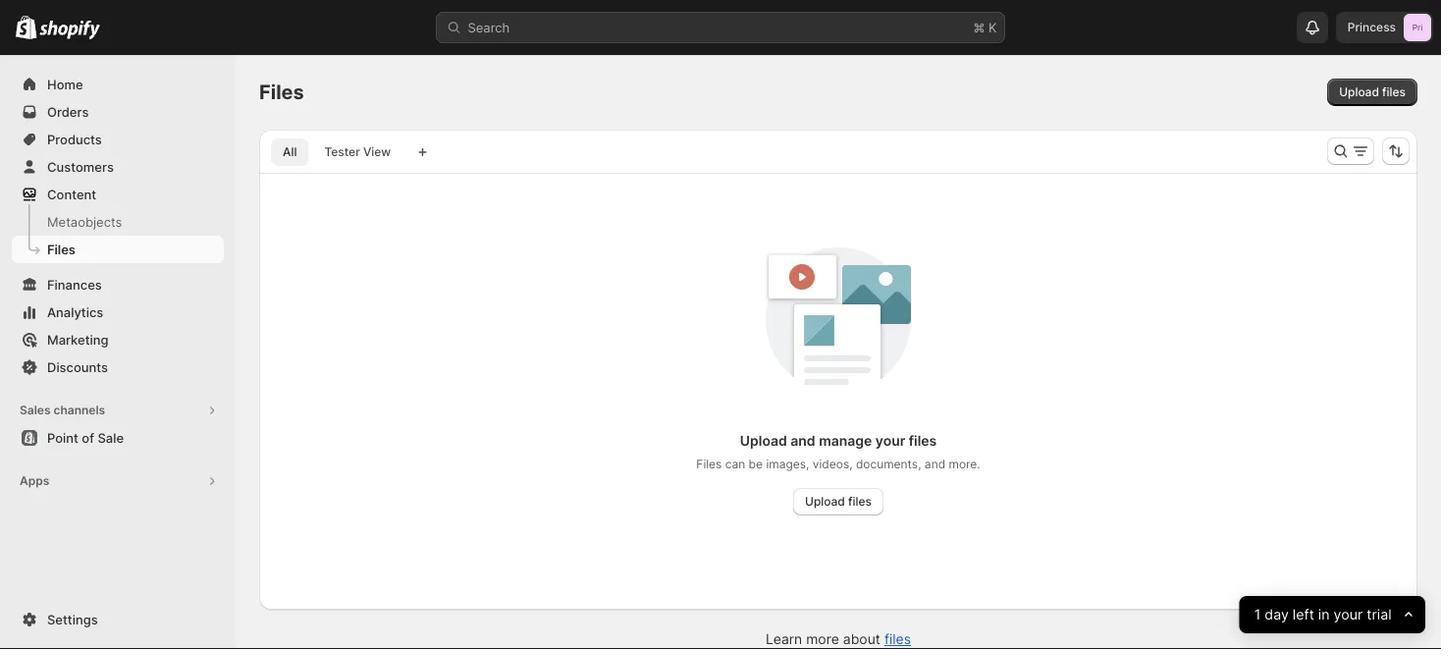 Task type: describe. For each thing, give the bounding box(es) containing it.
more
[[806, 631, 839, 648]]

more.
[[949, 457, 981, 471]]

0 horizontal spatial and
[[791, 433, 816, 449]]

marketing
[[47, 332, 109, 347]]

products
[[47, 132, 102, 147]]

finances link
[[12, 271, 224, 299]]

all
[[283, 145, 297, 159]]

sales
[[20, 403, 51, 417]]

0 horizontal spatial shopify image
[[16, 15, 37, 39]]

analytics
[[47, 304, 103, 320]]

princess image
[[1404, 14, 1432, 41]]

settings link
[[12, 606, 224, 633]]

in
[[1319, 606, 1330, 623]]

customers link
[[12, 153, 224, 181]]

products link
[[12, 126, 224, 153]]

upload files for bottom "upload files" button
[[805, 494, 872, 509]]

search
[[468, 20, 510, 35]]

trial
[[1367, 606, 1392, 623]]

home
[[47, 77, 83, 92]]

analytics link
[[12, 299, 224, 326]]

sales channels
[[20, 403, 105, 417]]

1
[[1255, 606, 1261, 623]]

1 vertical spatial files
[[47, 242, 75, 257]]

tester
[[324, 145, 360, 159]]

files down princess
[[1383, 85, 1406, 99]]

0 vertical spatial files
[[259, 80, 304, 104]]

tester view link
[[313, 138, 403, 166]]

manage
[[819, 433, 872, 449]]

about
[[843, 631, 881, 648]]

content
[[47, 187, 96, 202]]

files right about
[[885, 631, 911, 648]]

videos,
[[813, 457, 853, 471]]

⌘ k
[[974, 20, 997, 35]]

point of sale link
[[12, 424, 224, 452]]

upload for bottom "upload files" button
[[805, 494, 845, 509]]

discounts link
[[12, 353, 224, 381]]

learn more about files
[[766, 631, 911, 648]]

orders
[[47, 104, 89, 119]]

1 day left in your trial button
[[1240, 596, 1426, 633]]

files up documents,
[[909, 433, 937, 449]]

princess
[[1348, 20, 1396, 34]]

k
[[989, 20, 997, 35]]

files can be images, videos, documents, and more.
[[697, 457, 981, 471]]

point of sale button
[[0, 424, 236, 452]]

0 horizontal spatial your
[[876, 433, 906, 449]]

of
[[82, 430, 94, 445]]



Task type: locate. For each thing, give the bounding box(es) containing it.
files down files can be images, videos, documents, and more.
[[848, 494, 872, 509]]

marketing link
[[12, 326, 224, 353]]

1 horizontal spatial and
[[925, 457, 946, 471]]

files
[[259, 80, 304, 104], [47, 242, 75, 257], [697, 457, 722, 471]]

files up all
[[259, 80, 304, 104]]

upload and manage your files
[[740, 433, 937, 449]]

0 vertical spatial upload files button
[[1328, 79, 1418, 106]]

1 vertical spatial your
[[1334, 606, 1363, 623]]

shopify image
[[16, 15, 37, 39], [40, 20, 100, 40]]

metaobjects
[[47, 214, 122, 229]]

left
[[1293, 606, 1315, 623]]

1 day left in your trial
[[1255, 606, 1392, 623]]

0 horizontal spatial upload files button
[[793, 488, 884, 516]]

0 horizontal spatial files
[[47, 242, 75, 257]]

files link
[[885, 631, 911, 648]]

day
[[1265, 606, 1289, 623]]

upload files for "upload files" button to the top
[[1339, 85, 1406, 99]]

your up documents,
[[876, 433, 906, 449]]

upload files button down files can be images, videos, documents, and more.
[[793, 488, 884, 516]]

upload files
[[1339, 85, 1406, 99], [805, 494, 872, 509]]

0 vertical spatial upload files
[[1339, 85, 1406, 99]]

0 vertical spatial and
[[791, 433, 816, 449]]

sales channels button
[[12, 397, 224, 424]]

tab list
[[267, 137, 407, 166]]

upload
[[1339, 85, 1380, 99], [740, 433, 787, 449], [805, 494, 845, 509]]

upload down videos, on the bottom right
[[805, 494, 845, 509]]

be
[[749, 457, 763, 471]]

and
[[791, 433, 816, 449], [925, 457, 946, 471]]

files left 'can'
[[697, 457, 722, 471]]

1 vertical spatial upload
[[740, 433, 787, 449]]

channels
[[53, 403, 105, 417]]

upload up be
[[740, 433, 787, 449]]

1 horizontal spatial upload
[[805, 494, 845, 509]]

2 horizontal spatial upload
[[1339, 85, 1380, 99]]

all button
[[271, 138, 309, 166]]

point
[[47, 430, 78, 445]]

documents,
[[856, 457, 922, 471]]

orders link
[[12, 98, 224, 126]]

1 horizontal spatial shopify image
[[40, 20, 100, 40]]

apps button
[[12, 467, 224, 495]]

your inside dropdown button
[[1334, 606, 1363, 623]]

upload for "upload files" button to the top
[[1339, 85, 1380, 99]]

1 vertical spatial upload files button
[[793, 488, 884, 516]]

tab list containing all
[[267, 137, 407, 166]]

0 vertical spatial upload
[[1339, 85, 1380, 99]]

can
[[725, 457, 746, 471]]

discounts
[[47, 359, 108, 375]]

2 horizontal spatial files
[[697, 457, 722, 471]]

1 horizontal spatial your
[[1334, 606, 1363, 623]]

files
[[1383, 85, 1406, 99], [909, 433, 937, 449], [848, 494, 872, 509], [885, 631, 911, 648]]

0 vertical spatial your
[[876, 433, 906, 449]]

2 vertical spatial files
[[697, 457, 722, 471]]

tester view
[[324, 145, 391, 159]]

upload files down files can be images, videos, documents, and more.
[[805, 494, 872, 509]]

and left more.
[[925, 457, 946, 471]]

apps
[[20, 474, 49, 488]]

2 vertical spatial upload
[[805, 494, 845, 509]]

content link
[[12, 181, 224, 208]]

1 horizontal spatial upload files
[[1339, 85, 1406, 99]]

metaobjects link
[[12, 208, 224, 236]]

upload files down princess
[[1339, 85, 1406, 99]]

point of sale
[[47, 430, 124, 445]]

0 horizontal spatial upload files
[[805, 494, 872, 509]]

⌘
[[974, 20, 985, 35]]

files link
[[12, 236, 224, 263]]

files down metaobjects at the left of the page
[[47, 242, 75, 257]]

and up images,
[[791, 433, 816, 449]]

learn
[[766, 631, 802, 648]]

sale
[[98, 430, 124, 445]]

1 horizontal spatial upload files button
[[1328, 79, 1418, 106]]

upload files button
[[1328, 79, 1418, 106], [793, 488, 884, 516]]

upload files button down princess
[[1328, 79, 1418, 106]]

customers
[[47, 159, 114, 174]]

images,
[[766, 457, 809, 471]]

settings
[[47, 612, 98, 627]]

your
[[876, 433, 906, 449], [1334, 606, 1363, 623]]

your right in
[[1334, 606, 1363, 623]]

0 horizontal spatial upload
[[740, 433, 787, 449]]

1 horizontal spatial files
[[259, 80, 304, 104]]

home link
[[12, 71, 224, 98]]

upload down princess
[[1339, 85, 1380, 99]]

view
[[363, 145, 391, 159]]

finances
[[47, 277, 102, 292]]

1 vertical spatial upload files
[[805, 494, 872, 509]]

1 vertical spatial and
[[925, 457, 946, 471]]



Task type: vqa. For each thing, say whether or not it's contained in the screenshot.
oct 19, 2023 corresponding to Total orders
no



